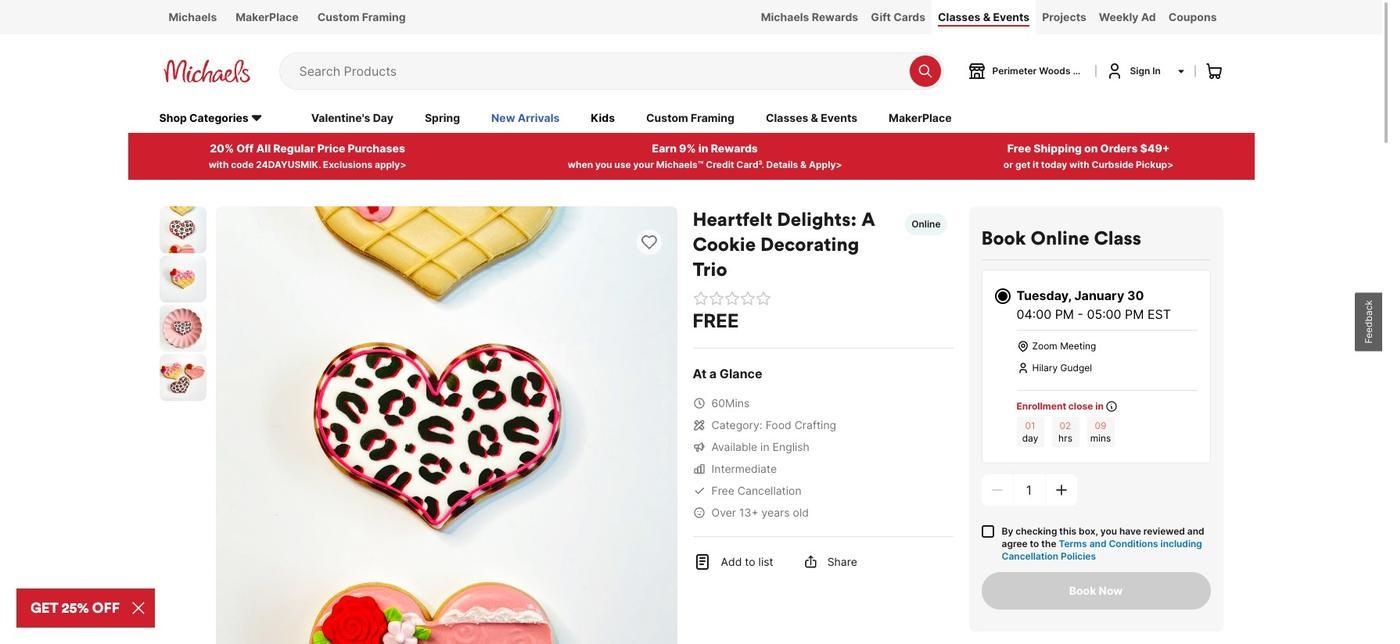 Task type: vqa. For each thing, say whether or not it's contained in the screenshot.


Task type: describe. For each thing, give the bounding box(es) containing it.
free cancellation
[[712, 484, 802, 497]]

0 vertical spatial custom
[[317, 10, 359, 23]]

michaels™
[[656, 159, 704, 170]]

gift cards
[[871, 10, 926, 23]]

shopping
[[1073, 65, 1116, 77]]

valentine's day
[[311, 111, 393, 124]]

zoom
[[1032, 340, 1058, 352]]

& for topmost classes & events link
[[983, 10, 991, 23]]

sign for sign in
[[69, 34, 92, 47]]

it
[[1033, 159, 1039, 170]]

0 vertical spatial classes & events link
[[932, 0, 1036, 34]]

0 horizontal spatial classes & events link
[[766, 110, 858, 127]]

center
[[1119, 65, 1150, 77]]

heart image
[[640, 233, 658, 252]]

mins
[[1090, 432, 1111, 444]]

get
[[1015, 159, 1031, 170]]

tabler image down heartfelt delights: a cookie decorating trio on the top of the page
[[755, 291, 771, 306]]

0 horizontal spatial custom framing link
[[308, 0, 415, 34]]

earn
[[652, 141, 677, 155]]

with inside 20% off all regular price purchases with code 24dayusmik. exclusions apply>
[[209, 159, 229, 170]]

classes for topmost classes & events link
[[938, 10, 981, 23]]

intermediate
[[712, 462, 777, 475]]

tabler image for 60
[[693, 397, 705, 410]]

day
[[373, 111, 393, 124]]

tabler image down the cookie
[[740, 291, 755, 306]]

woods
[[1039, 65, 1071, 77]]

with inside the free shipping on orders $49+ or get it today with curbside pickup>
[[1069, 159, 1090, 170]]

to inside popup button
[[745, 555, 755, 569]]

book now button
[[981, 572, 1211, 610]]

& for the leftmost classes & events link
[[811, 111, 818, 124]]

1 horizontal spatial framing
[[691, 111, 735, 124]]

valentine's
[[311, 111, 370, 124]]

shop categories
[[159, 111, 249, 124]]

price
[[317, 141, 345, 155]]

this
[[1060, 526, 1077, 537]]

pickup>
[[1136, 159, 1174, 170]]

cards
[[894, 10, 926, 23]]

close
[[1069, 400, 1093, 412]]

free shipping on orders $49+ or get it today with curbside pickup>
[[1004, 141, 1174, 170]]

reviewed
[[1144, 526, 1185, 537]]

perimeter
[[992, 65, 1037, 77]]

gift
[[871, 10, 891, 23]]

kids link
[[591, 110, 615, 127]]

spring
[[425, 111, 460, 124]]

purchases
[[348, 141, 405, 155]]

in inside button
[[94, 34, 103, 47]]

perimeter woods shopping center button
[[967, 62, 1150, 80]]

04:00
[[1017, 306, 1052, 322]]

1 horizontal spatial custom
[[646, 111, 688, 124]]

shop
[[159, 111, 187, 124]]

1 vertical spatial custom framing
[[646, 111, 735, 124]]

today
[[1041, 159, 1067, 170]]

05:00
[[1087, 306, 1122, 322]]

1 horizontal spatial online
[[1031, 226, 1089, 249]]

michaels rewards link
[[755, 0, 865, 34]]

terms
[[1059, 538, 1087, 550]]

by checking this box, you have reviewed and agree to the
[[1002, 526, 1204, 550]]

exclusions
[[323, 159, 373, 170]]

sign for sign in
[[1130, 65, 1150, 77]]

checking
[[1016, 526, 1057, 537]]

24dayusmik.
[[256, 159, 321, 170]]

20% off all regular price purchases with code 24dayusmik. exclusions apply>
[[209, 141, 406, 170]]

tabler image for hilary
[[1017, 362, 1029, 375]]

curbside
[[1092, 159, 1134, 170]]

0 vertical spatial makerplace link
[[226, 0, 308, 34]]

add to list button
[[693, 553, 792, 572]]

sign in button
[[6, 32, 166, 48]]

michaels for michaels rewards
[[761, 10, 809, 23]]

in
[[1153, 65, 1161, 77]]

gudgel
[[1061, 362, 1092, 374]]

years
[[762, 506, 790, 519]]

tabler image inside 'share' popup button
[[803, 555, 818, 570]]

delights:
[[777, 207, 857, 231]]

class
[[1094, 226, 1141, 249]]

events for the leftmost classes & events link
[[821, 111, 858, 124]]

perimeter woods shopping center
[[992, 65, 1150, 77]]

tabler image for category:
[[693, 419, 705, 432]]

09 mins
[[1090, 420, 1111, 444]]

mins
[[725, 396, 750, 410]]

tuesday,
[[1017, 288, 1072, 303]]

-
[[1078, 306, 1084, 322]]

code
[[231, 159, 254, 170]]

add to list
[[721, 555, 773, 569]]

heartfelt
[[693, 207, 772, 231]]

in inside earn 9% in rewards when you use your michaels™ credit card³. details & apply>
[[698, 141, 709, 155]]

classes for the leftmost classes & events link
[[766, 111, 808, 124]]

60 mins
[[712, 396, 750, 410]]

tabler image for zoom meeting
[[1017, 340, 1029, 353]]

january
[[1075, 288, 1124, 303]]

tabler image for available in
[[693, 441, 705, 454]]

share
[[827, 555, 857, 569]]

new arrivals link
[[491, 110, 560, 127]]

sign in
[[69, 34, 103, 47]]

button to increment counter for number stepper element
[[1046, 475, 1077, 506]]

makerplace for bottom makerplace link
[[889, 111, 952, 124]]

policies
[[1061, 551, 1096, 562]]

1 horizontal spatial custom framing link
[[646, 110, 735, 127]]

at
[[693, 366, 707, 382]]

sign in
[[1130, 65, 1161, 77]]

tabler image for over 13+ years old
[[693, 507, 705, 519]]

earn 9% in rewards when you use your michaels™ credit card³. details & apply>
[[568, 141, 842, 170]]

the
[[1042, 538, 1057, 550]]

including
[[1161, 538, 1202, 550]]

and inside by checking this box, you have reviewed and agree to the
[[1187, 526, 1204, 537]]

60
[[712, 396, 725, 410]]

spring link
[[425, 110, 460, 127]]



Task type: locate. For each thing, give the bounding box(es) containing it.
orders
[[1100, 141, 1138, 155]]

0 vertical spatial custom framing link
[[308, 0, 415, 34]]

rewards up credit
[[711, 141, 758, 155]]

add
[[721, 555, 742, 569]]

you up terms and conditions including cancellation policies
[[1101, 526, 1117, 537]]

book now
[[1069, 585, 1123, 598]]

makerplace down search button image
[[889, 111, 952, 124]]

heartfelt delights: a cookie decorating trio
[[693, 207, 880, 281]]

all
[[256, 141, 271, 155]]

new
[[491, 111, 515, 124]]

cookie
[[693, 232, 756, 256]]

conditions
[[1109, 538, 1158, 550]]

13+
[[739, 506, 759, 519]]

0 horizontal spatial with
[[209, 159, 229, 170]]

1 vertical spatial book
[[1069, 585, 1096, 598]]

0 vertical spatial classes & events
[[938, 10, 1030, 23]]

sign in button
[[1105, 62, 1186, 80]]

0 horizontal spatial &
[[800, 159, 807, 170]]

available in english
[[712, 440, 810, 454]]

tabler image left the available
[[693, 441, 705, 454]]

to inside by checking this box, you have reviewed and agree to the
[[1030, 538, 1039, 550]]

tabler image left zoom
[[1017, 340, 1029, 353]]

2 pm from the left
[[1125, 306, 1144, 322]]

agree
[[1002, 538, 1028, 550]]

0 vertical spatial framing
[[362, 10, 406, 23]]

1 horizontal spatial rewards
[[812, 10, 858, 23]]

1 vertical spatial sign
[[1130, 65, 1150, 77]]

online left class
[[1031, 226, 1089, 249]]

Search Input field
[[299, 53, 902, 89]]

you inside by checking this box, you have reviewed and agree to the
[[1101, 526, 1117, 537]]

with down the on
[[1069, 159, 1090, 170]]

cancellation up the years
[[738, 484, 802, 497]]

and up the including
[[1187, 526, 1204, 537]]

30
[[1127, 288, 1144, 303]]

categories
[[189, 111, 249, 124]]

0 horizontal spatial you
[[595, 159, 612, 170]]

michaels link
[[159, 0, 226, 34]]

1 horizontal spatial classes & events
[[938, 10, 1030, 23]]

tabler image left 60
[[693, 397, 705, 410]]

classes & events
[[938, 10, 1030, 23], [766, 111, 858, 124]]

your
[[633, 159, 654, 170]]

0 vertical spatial rewards
[[812, 10, 858, 23]]

0 horizontal spatial michaels
[[169, 10, 217, 23]]

pm down 30
[[1125, 306, 1144, 322]]

free
[[1007, 141, 1031, 155], [712, 484, 735, 497]]

1 horizontal spatial events
[[993, 10, 1030, 23]]

classes & events for the leftmost classes & events link
[[766, 111, 858, 124]]

coupons
[[1169, 10, 1217, 23]]

cancellation down the 'agree'
[[1002, 551, 1059, 562]]

None text field
[[1014, 475, 1045, 506]]

use
[[614, 159, 631, 170]]

makerplace link
[[226, 0, 308, 34], [889, 110, 952, 127]]

1 vertical spatial makerplace link
[[889, 110, 952, 127]]

book for book online class
[[981, 226, 1026, 249]]

you left use
[[595, 159, 612, 170]]

0 vertical spatial and
[[1187, 526, 1204, 537]]

book left now at the right bottom of the page
[[1069, 585, 1096, 598]]

free up the over
[[712, 484, 735, 497]]

&
[[983, 10, 991, 23], [811, 111, 818, 124], [800, 159, 807, 170]]

1 horizontal spatial cancellation
[[1002, 551, 1059, 562]]

9%
[[679, 141, 696, 155]]

1 vertical spatial and
[[1090, 538, 1107, 550]]

0 vertical spatial book
[[981, 226, 1026, 249]]

0 horizontal spatial and
[[1090, 538, 1107, 550]]

to down checking
[[1030, 538, 1039, 550]]

classes up details
[[766, 111, 808, 124]]

classes right cards
[[938, 10, 981, 23]]

book inside button
[[1069, 585, 1096, 598]]

available
[[712, 440, 757, 454]]

sign inside button
[[69, 34, 92, 47]]

free
[[693, 310, 739, 332]]

0 horizontal spatial custom
[[317, 10, 359, 23]]

food
[[766, 418, 792, 432]]

0 vertical spatial &
[[983, 10, 991, 23]]

rewards inside earn 9% in rewards when you use your michaels™ credit card³. details & apply>
[[711, 141, 758, 155]]

1 horizontal spatial makerplace
[[889, 111, 952, 124]]

& right cards
[[983, 10, 991, 23]]

button to increment counter for number stepper image
[[1053, 482, 1069, 498]]

0 horizontal spatial sign
[[69, 34, 92, 47]]

classes & events link up "perimeter"
[[932, 0, 1036, 34]]

search button image
[[917, 63, 933, 79]]

you inside earn 9% in rewards when you use your michaels™ credit card³. details & apply>
[[595, 159, 612, 170]]

1 vertical spatial cancellation
[[1002, 551, 1059, 562]]

classes & events link up apply>
[[766, 110, 858, 127]]

free inside the free shipping on orders $49+ or get it today with curbside pickup>
[[1007, 141, 1031, 155]]

0 vertical spatial you
[[595, 159, 612, 170]]

0 horizontal spatial online
[[912, 218, 941, 230]]

1 vertical spatial to
[[745, 555, 755, 569]]

sign inside popup button
[[1130, 65, 1150, 77]]

classes & events for topmost classes & events link
[[938, 10, 1030, 23]]

option group
[[981, 270, 1211, 464]]

1 vertical spatial events
[[821, 111, 858, 124]]

0 vertical spatial custom framing
[[317, 10, 406, 23]]

heartfelt delights: a cookie decorating trio image
[[159, 206, 206, 253], [216, 206, 677, 645], [159, 256, 206, 303], [159, 305, 206, 352], [159, 354, 206, 401]]

button to decrement counter for number stepper image
[[989, 482, 1005, 498]]

kids
[[591, 111, 615, 124]]

tabler image left the over
[[693, 507, 705, 519]]

1 horizontal spatial sign
[[1130, 65, 1150, 77]]

book
[[981, 226, 1026, 249], [1069, 585, 1096, 598]]

framing
[[362, 10, 406, 23], [691, 111, 735, 124]]

rewards
[[812, 10, 858, 23], [711, 141, 758, 155]]

0 vertical spatial free
[[1007, 141, 1031, 155]]

ad
[[1141, 10, 1156, 23]]

1 horizontal spatial michaels
[[761, 10, 809, 23]]

1 horizontal spatial free
[[1007, 141, 1031, 155]]

1 vertical spatial custom framing link
[[646, 110, 735, 127]]

terms and conditions including cancellation policies
[[1002, 538, 1202, 562]]

free for free shipping on orders $49+ or get it today with curbside pickup>
[[1007, 141, 1031, 155]]

category: food crafting
[[712, 418, 836, 432]]

0 vertical spatial makerplace
[[236, 10, 299, 23]]

credit
[[706, 159, 734, 170]]

have
[[1120, 526, 1141, 537]]

projects
[[1042, 10, 1087, 23]]

when
[[568, 159, 593, 170]]

1 with from the left
[[209, 159, 229, 170]]

at a glance
[[693, 366, 762, 382]]

and inside terms and conditions including cancellation policies
[[1090, 538, 1107, 550]]

tabler image
[[197, 139, 212, 154], [693, 291, 708, 306], [708, 291, 724, 306], [693, 463, 705, 475], [693, 485, 705, 497], [693, 553, 712, 572], [803, 555, 818, 570]]

2 vertical spatial &
[[800, 159, 807, 170]]

regular
[[273, 141, 315, 155]]

1 pm from the left
[[1055, 306, 1074, 322]]

& right details
[[800, 159, 807, 170]]

arrivals
[[518, 111, 560, 124]]

& up apply>
[[811, 111, 818, 124]]

2 with from the left
[[1069, 159, 1090, 170]]

cancellation inside terms and conditions including cancellation policies
[[1002, 551, 1059, 562]]

1 vertical spatial rewards
[[711, 141, 758, 155]]

share button
[[803, 553, 857, 572]]

0 horizontal spatial free
[[712, 484, 735, 497]]

1 vertical spatial free
[[712, 484, 735, 497]]

1 michaels from the left
[[169, 10, 217, 23]]

list
[[759, 555, 773, 569]]

0 vertical spatial classes
[[938, 10, 981, 23]]

1 horizontal spatial book
[[1069, 585, 1096, 598]]

events up apply>
[[821, 111, 858, 124]]

michaels rewards
[[761, 10, 858, 23]]

1 horizontal spatial classes
[[938, 10, 981, 23]]

0 horizontal spatial makerplace
[[236, 10, 299, 23]]

tabler image left category: at bottom right
[[693, 419, 705, 432]]

makerplace right michaels link in the top left of the page
[[236, 10, 299, 23]]

book up tuesday,
[[981, 226, 1026, 249]]

projects link
[[1036, 0, 1093, 34]]

02 hrs
[[1059, 420, 1073, 444]]

1 vertical spatial classes & events link
[[766, 110, 858, 127]]

1 horizontal spatial &
[[811, 111, 818, 124]]

category:
[[712, 418, 763, 432]]

0 vertical spatial sign
[[69, 34, 92, 47]]

shipping
[[1034, 141, 1082, 155]]

2 horizontal spatial &
[[983, 10, 991, 23]]

michaels for michaels
[[169, 10, 217, 23]]

to left list
[[745, 555, 755, 569]]

rewards left gift
[[812, 10, 858, 23]]

1 horizontal spatial classes & events link
[[932, 0, 1036, 34]]

0 vertical spatial cancellation
[[738, 484, 802, 497]]

shop categories link
[[159, 110, 280, 127]]

coupons link
[[1162, 0, 1223, 34]]

english
[[773, 440, 810, 454]]

& inside earn 9% in rewards when you use your michaels™ credit card³. details & apply>
[[800, 159, 807, 170]]

book online class
[[981, 226, 1141, 249]]

1 horizontal spatial with
[[1069, 159, 1090, 170]]

0 horizontal spatial custom framing
[[317, 10, 406, 23]]

you
[[595, 159, 612, 170], [1101, 526, 1117, 537]]

with down 20%
[[209, 159, 229, 170]]

0 horizontal spatial framing
[[362, 10, 406, 23]]

decorating
[[760, 232, 859, 256]]

0 horizontal spatial cancellation
[[738, 484, 802, 497]]

tabler image
[[724, 291, 740, 306], [740, 291, 755, 306], [755, 291, 771, 306], [1017, 340, 1029, 353], [1017, 362, 1029, 375], [693, 397, 705, 410], [693, 419, 705, 432], [693, 441, 705, 454], [693, 507, 705, 519]]

makerplace for the topmost makerplace link
[[236, 10, 299, 23]]

tuesday, january 30 04:00 pm - 05:00 pm est
[[1017, 288, 1171, 322]]

1 horizontal spatial makerplace link
[[889, 110, 952, 127]]

1 horizontal spatial and
[[1187, 526, 1204, 537]]

0 vertical spatial to
[[1030, 538, 1039, 550]]

1 vertical spatial &
[[811, 111, 818, 124]]

and down box,
[[1090, 538, 1107, 550]]

book for book now
[[1069, 585, 1096, 598]]

classes & events up apply>
[[766, 111, 858, 124]]

zoom meeting
[[1032, 340, 1096, 352]]

card³.
[[736, 159, 764, 170]]

new arrivals
[[491, 111, 560, 124]]

1 horizontal spatial pm
[[1125, 306, 1144, 322]]

weekly
[[1099, 10, 1139, 23]]

classes & events up "perimeter"
[[938, 10, 1030, 23]]

0 vertical spatial events
[[993, 10, 1030, 23]]

tabler image left hilary
[[1017, 362, 1029, 375]]

1 vertical spatial you
[[1101, 526, 1117, 537]]

apply>
[[375, 159, 406, 170]]

0 horizontal spatial events
[[821, 111, 858, 124]]

details
[[766, 159, 798, 170]]

1 vertical spatial makerplace
[[889, 111, 952, 124]]

free for free cancellation
[[712, 484, 735, 497]]

0 horizontal spatial classes
[[766, 111, 808, 124]]

0 horizontal spatial classes & events
[[766, 111, 858, 124]]

pm
[[1055, 306, 1074, 322], [1125, 306, 1144, 322]]

michaels inside 'link'
[[761, 10, 809, 23]]

option group containing tuesday, january 30
[[981, 270, 1211, 464]]

1 vertical spatial classes & events
[[766, 111, 858, 124]]

1 vertical spatial custom
[[646, 111, 688, 124]]

online right a
[[912, 218, 941, 230]]

1 horizontal spatial to
[[1030, 538, 1039, 550]]

pm left the "-"
[[1055, 306, 1074, 322]]

gift cards link
[[865, 0, 932, 34]]

events left projects
[[993, 10, 1030, 23]]

1 vertical spatial classes
[[766, 111, 808, 124]]

0 horizontal spatial to
[[745, 555, 755, 569]]

a
[[709, 366, 717, 382]]

1 horizontal spatial custom framing
[[646, 111, 735, 124]]

0 horizontal spatial book
[[981, 226, 1026, 249]]

apply>
[[809, 159, 842, 170]]

classes
[[938, 10, 981, 23], [766, 111, 808, 124]]

0 horizontal spatial pm
[[1055, 306, 1074, 322]]

meeting
[[1060, 340, 1096, 352]]

1 horizontal spatial you
[[1101, 526, 1117, 537]]

cancellation
[[738, 484, 802, 497], [1002, 551, 1059, 562]]

free up get
[[1007, 141, 1031, 155]]

0 horizontal spatial makerplace link
[[226, 0, 308, 34]]

20%
[[210, 141, 234, 155]]

crafting
[[795, 418, 836, 432]]

enrollment
[[1017, 400, 1066, 412]]

button to decrement counter for number stepper element
[[981, 475, 1013, 506]]

0 horizontal spatial rewards
[[711, 141, 758, 155]]

2 michaels from the left
[[761, 10, 809, 23]]

rewards inside 'link'
[[812, 10, 858, 23]]

by
[[1002, 526, 1013, 537]]

$49+
[[1140, 141, 1170, 155]]

events for topmost classes & events link
[[993, 10, 1030, 23]]

01 day
[[1022, 420, 1038, 444]]

1 vertical spatial framing
[[691, 111, 735, 124]]

tabler image up free
[[724, 291, 740, 306]]



